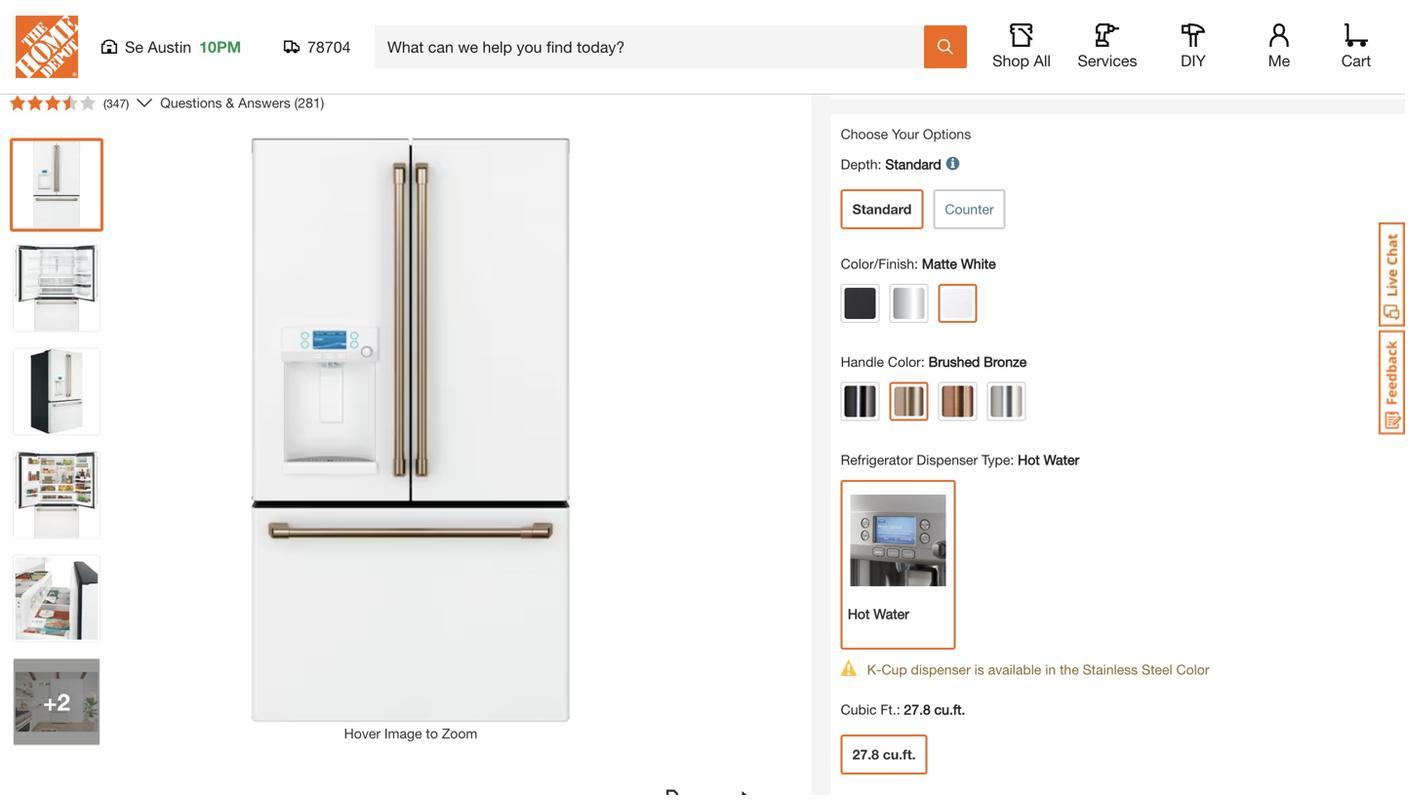 Task type: locate. For each thing, give the bounding box(es) containing it.
0 horizontal spatial 27.8
[[853, 746, 879, 762]]

0 vertical spatial hot
[[1018, 452, 1040, 468]]

0 horizontal spatial refrigerator
[[349, 61, 473, 87]]

the
[[1111, 45, 1133, 64], [1060, 661, 1079, 678]]

depth
[[841, 156, 878, 172]]

the right in
[[1060, 661, 1079, 678]]

color/finish
[[841, 255, 915, 272]]

depth : standard
[[841, 156, 941, 172]]

1 vertical spatial 27.8
[[853, 746, 879, 762]]

in
[[1045, 661, 1056, 678]]

standard down 'depth : standard'
[[853, 201, 912, 217]]

spotlights
[[949, 45, 1017, 64]]

services button
[[1077, 23, 1139, 70]]

: down brushed stainless icon
[[1011, 452, 1014, 468]]

0 vertical spatial and
[[1015, 22, 1041, 40]]

and
[[1015, 22, 1041, 40], [1218, 45, 1245, 64]]

and right diy
[[1218, 45, 1245, 64]]

0 horizontal spatial the
[[1060, 661, 1079, 678]]

10pm
[[199, 38, 241, 56]]

refrigerator down "brushed black" icon
[[841, 452, 913, 468]]

brushed bronze image
[[895, 387, 924, 416]]

&
[[226, 95, 234, 111]]

1 vertical spatial standard
[[853, 201, 912, 217]]

shop all
[[993, 51, 1051, 70]]

diy button
[[1162, 23, 1225, 70]]

hot up k-
[[848, 606, 870, 622]]

0 vertical spatial refrigerator
[[349, 61, 473, 87]]

matte
[[922, 255, 957, 272]]

water right type
[[1044, 452, 1080, 468]]

cu.ft. down cubic ft. : 27.8 cu.ft.
[[883, 746, 916, 762]]

water
[[1044, 452, 1080, 468], [874, 606, 909, 622]]

1 horizontal spatial 27.8
[[904, 701, 931, 718]]

questions & answers (281)
[[160, 95, 324, 111]]

0 vertical spatial water
[[1044, 452, 1080, 468]]

me button
[[1248, 23, 1311, 70]]

1 horizontal spatial color
[[1177, 661, 1210, 678]]

select
[[860, 22, 904, 40]]

color right the 'steel'
[[1177, 661, 1210, 678]]

0 horizontal spatial cu.ft.
[[883, 746, 916, 762]]

: right cubic
[[897, 701, 900, 718]]

foods
[[1022, 45, 1061, 64]]

1 vertical spatial refrigerator
[[841, 452, 913, 468]]

water up cup
[[874, 606, 909, 622]]

0 vertical spatial 27.8
[[904, 701, 931, 718]]

brushed
[[929, 354, 980, 370]]

5_cfe28tp4mw2_bz_alt view image
[[14, 556, 100, 642]]

1 vertical spatial cu.ft.
[[883, 746, 916, 762]]

1 horizontal spatial and
[[1218, 45, 1245, 64]]

27.8 cu.ft.
[[853, 746, 916, 762]]

freezer
[[1249, 45, 1296, 64]]

color
[[888, 354, 921, 370], [1177, 661, 1210, 678]]

3
[[945, 22, 953, 40]]

hover image to zoom button
[[118, 138, 704, 744]]

2_cfe28tp4mw2_bz_open view image
[[14, 245, 100, 331]]

0 horizontal spatial color
[[888, 354, 921, 370]]

available
[[988, 661, 1042, 678]]

brushed copper image
[[942, 386, 974, 417]]

1 horizontal spatial refrigerator
[[841, 452, 913, 468]]

services
[[1078, 51, 1138, 70]]

: down choose
[[878, 156, 882, 172]]

0 horizontal spatial water
[[874, 606, 909, 622]]

your
[[892, 126, 919, 142]]

1 vertical spatial color
[[1177, 661, 1210, 678]]

1 horizontal spatial the
[[1111, 45, 1133, 64]]

hover image to zoom
[[344, 726, 478, 742]]

ft.
[[881, 701, 897, 718]]

1 vertical spatial the
[[1060, 661, 1079, 678]]

smart
[[281, 61, 343, 87]]

select from 3 finishes and 4 hardware options led lighting spotlights foods inside the refrigerator and freezer view more details
[[860, 22, 1296, 87]]

se
[[125, 38, 143, 56]]

cu.ft. down dispenser on the right of page
[[935, 701, 966, 718]]

shop all button
[[991, 23, 1053, 70]]

cubic
[[841, 701, 877, 718]]

refrigerator
[[349, 61, 473, 87], [841, 452, 913, 468]]

cafe link
[[10, 37, 50, 61]]

french
[[148, 61, 219, 87]]

27.8 down cubic
[[853, 746, 879, 762]]

dispenser
[[917, 452, 978, 468]]

k-
[[867, 661, 882, 678]]

1 vertical spatial hot
[[848, 606, 870, 622]]

hot
[[1018, 452, 1040, 468], [848, 606, 870, 622]]

6_cfe28tp4mw2_bz_life style image
[[14, 659, 100, 745]]

1 horizontal spatial cu.ft.
[[935, 701, 966, 718]]

led
[[860, 45, 890, 64]]

inside
[[1066, 45, 1107, 64]]

standard
[[886, 156, 941, 172], [853, 201, 912, 217]]

(347)
[[103, 97, 129, 110]]

details
[[938, 69, 985, 87]]

diy
[[1181, 51, 1206, 70]]

configurable
[[10, 61, 142, 87]]

the right inside
[[1111, 45, 1133, 64]]

27.8
[[904, 701, 931, 718], [853, 746, 879, 762]]

78704
[[307, 38, 351, 56]]

counter
[[945, 201, 994, 217]]

from
[[908, 22, 940, 40]]

hot right type
[[1018, 452, 1040, 468]]

27.8 right ft.
[[904, 701, 931, 718]]

and left 4 at the right top of page
[[1015, 22, 1041, 40]]

cu.ft.
[[935, 701, 966, 718], [883, 746, 916, 762]]

standard down choose your options
[[886, 156, 941, 172]]

3_cfe28tp4mw2_ss_right view image
[[14, 349, 100, 435]]

0 vertical spatial the
[[1111, 45, 1133, 64]]

refrigerator down 78704
[[349, 61, 473, 87]]

image
[[384, 726, 422, 742]]

0 vertical spatial color
[[888, 354, 921, 370]]

+ 2
[[43, 688, 70, 716]]

:
[[878, 156, 882, 172], [915, 255, 918, 272], [921, 354, 925, 370], [1011, 452, 1014, 468], [897, 701, 900, 718]]

1 horizontal spatial water
[[1044, 452, 1080, 468]]

0 vertical spatial standard
[[886, 156, 941, 172]]

feedback link image
[[1379, 330, 1405, 435]]

color up brushed bronze icon
[[888, 354, 921, 370]]

0 vertical spatial cu.ft.
[[935, 701, 966, 718]]



Task type: describe. For each thing, give the bounding box(es) containing it.
options
[[923, 126, 971, 142]]

live chat image
[[1379, 223, 1405, 327]]

1 horizontal spatial hot
[[1018, 452, 1040, 468]]

the inside select from 3 finishes and 4 hardware options led lighting spotlights foods inside the refrigerator and freezer view more details
[[1111, 45, 1133, 64]]

What can we help you find today? search field
[[387, 26, 923, 67]]

cup
[[882, 661, 907, 678]]

dispenser
[[911, 661, 971, 678]]

type
[[982, 452, 1011, 468]]

se austin 10pm
[[125, 38, 241, 56]]

(347) button
[[2, 87, 137, 119]]

lighting
[[894, 45, 945, 64]]

cart
[[1342, 51, 1372, 70]]

all
[[1034, 51, 1051, 70]]

hot water image
[[851, 495, 946, 586]]

cafe configurable french door smart refrigerator
[[10, 40, 473, 87]]

78704 button
[[284, 37, 351, 57]]

k-cup dispenser is available in the stainless steel color
[[867, 661, 1210, 678]]

0 horizontal spatial hot
[[848, 606, 870, 622]]

to
[[426, 726, 438, 742]]

austin
[[148, 38, 191, 56]]

cart link
[[1335, 23, 1378, 70]]

hot water
[[848, 606, 909, 622]]

view more details link
[[860, 69, 985, 87]]

: left matte
[[915, 255, 918, 272]]

door
[[224, 61, 275, 87]]

brushed black image
[[845, 386, 876, 417]]

choose your options
[[841, 126, 971, 142]]

hover
[[344, 726, 381, 742]]

choose
[[841, 126, 888, 142]]

hot water link
[[848, 606, 909, 622]]

matte white image
[[943, 289, 973, 318]]

brushed stainless image
[[991, 386, 1023, 417]]

more
[[898, 69, 934, 87]]

: left brushed
[[921, 354, 925, 370]]

1_cfe28tp4mw2_bz_product view image
[[14, 142, 100, 228]]

1 vertical spatial water
[[874, 606, 909, 622]]

(281)
[[294, 95, 324, 111]]

zoom
[[442, 726, 478, 742]]

stainless steel image
[[894, 288, 925, 319]]

the home depot logo image
[[16, 16, 78, 78]]

shop
[[993, 51, 1030, 70]]

handle color : brushed bronze
[[841, 354, 1027, 370]]

hardware
[[1059, 22, 1123, 40]]

+
[[43, 688, 57, 716]]

finishes
[[958, 22, 1011, 40]]

stainless
[[1083, 661, 1138, 678]]

view
[[860, 69, 893, 87]]

4
[[1046, 22, 1054, 40]]

0 horizontal spatial and
[[1015, 22, 1041, 40]]

cafe
[[10, 40, 42, 58]]

bronze
[[984, 354, 1027, 370]]

2
[[57, 688, 70, 716]]

me
[[1269, 51, 1291, 70]]

questions
[[160, 95, 222, 111]]

color/finish : matte white
[[841, 255, 996, 272]]

(347) link
[[2, 87, 152, 119]]

cubic ft. : 27.8 cu.ft.
[[841, 701, 966, 718]]

refrigerator inside "cafe configurable french door smart refrigerator"
[[349, 61, 473, 87]]

answers
[[238, 95, 291, 111]]

is
[[975, 661, 985, 678]]

matte black image
[[845, 288, 876, 319]]

handle
[[841, 354, 884, 370]]

3.5 stars image
[[10, 95, 96, 111]]

white
[[961, 255, 996, 272]]

steel
[[1142, 661, 1173, 678]]

1 vertical spatial and
[[1218, 45, 1245, 64]]

4_cfe28tp4mw2_bz_left view image
[[14, 452, 100, 538]]

refrigerator dispenser type : hot water
[[841, 452, 1080, 468]]

options
[[1128, 22, 1180, 40]]

refrigerator
[[1137, 45, 1214, 64]]



Task type: vqa. For each thing, say whether or not it's contained in the screenshot.
'IMAGE FOR SHOP ALL HALLOWEEN DECOR'
no



